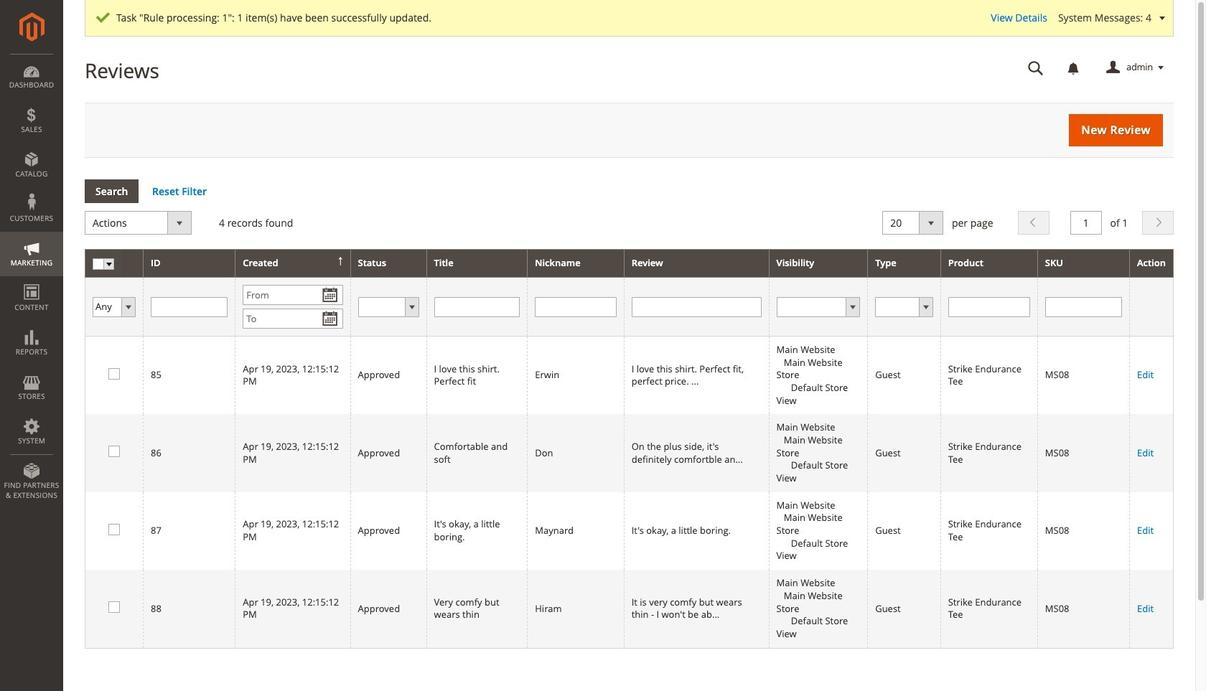 Task type: describe. For each thing, give the bounding box(es) containing it.
To text field
[[243, 309, 343, 329]]

From text field
[[243, 285, 343, 305]]



Task type: locate. For each thing, give the bounding box(es) containing it.
magento admin panel image
[[19, 12, 44, 42]]

None text field
[[948, 297, 1030, 317], [1045, 297, 1122, 317], [948, 297, 1030, 317], [1045, 297, 1122, 317]]

None checkbox
[[108, 446, 118, 455], [108, 524, 118, 533], [108, 602, 118, 611], [108, 446, 118, 455], [108, 524, 118, 533], [108, 602, 118, 611]]

None text field
[[1018, 55, 1054, 80], [1070, 211, 1102, 235], [151, 297, 228, 317], [434, 297, 520, 317], [535, 297, 617, 317], [632, 297, 761, 317], [1018, 55, 1054, 80], [1070, 211, 1102, 235], [151, 297, 228, 317], [434, 297, 520, 317], [535, 297, 617, 317], [632, 297, 761, 317]]

None checkbox
[[108, 368, 118, 378]]

menu bar
[[0, 54, 63, 508]]



